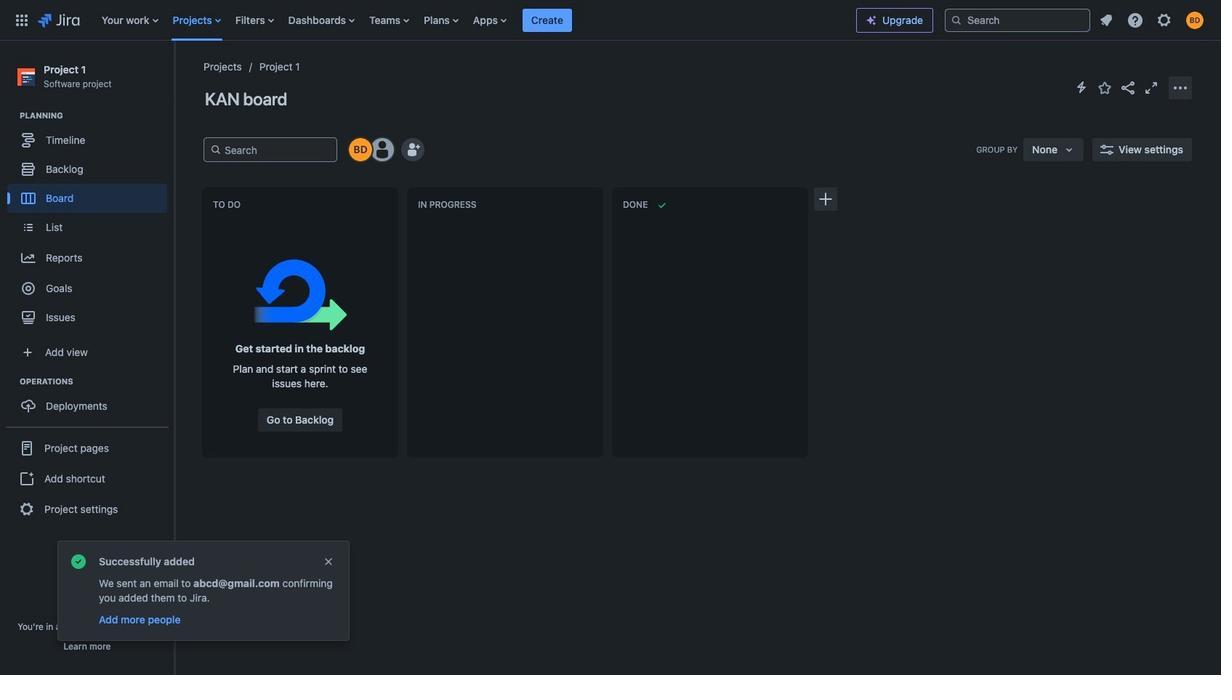 Task type: locate. For each thing, give the bounding box(es) containing it.
create column image
[[817, 191, 835, 208]]

group for operations icon
[[7, 376, 174, 426]]

jira image
[[38, 11, 80, 29], [38, 11, 80, 29]]

group
[[7, 110, 174, 337], [7, 376, 174, 426], [6, 427, 169, 530]]

help image
[[1127, 11, 1145, 29]]

banner
[[0, 0, 1222, 41]]

1 vertical spatial heading
[[20, 376, 174, 388]]

1 horizontal spatial list
[[1094, 7, 1213, 33]]

sidebar navigation image
[[159, 58, 191, 87]]

planning image
[[2, 107, 20, 124]]

1 heading from the top
[[20, 110, 174, 122]]

alert
[[58, 542, 349, 641]]

success image
[[70, 553, 87, 571]]

heading
[[20, 110, 174, 122], [20, 376, 174, 388]]

None search field
[[945, 8, 1091, 32]]

2 heading from the top
[[20, 376, 174, 388]]

2 vertical spatial group
[[6, 427, 169, 530]]

list item
[[523, 0, 572, 40]]

0 vertical spatial heading
[[20, 110, 174, 122]]

add people image
[[404, 141, 422, 159]]

list
[[94, 0, 857, 40], [1094, 7, 1213, 33]]

0 vertical spatial group
[[7, 110, 174, 337]]

heading for operations icon's 'group'
[[20, 376, 174, 388]]

goal image
[[22, 282, 35, 295]]

1 vertical spatial group
[[7, 376, 174, 426]]



Task type: describe. For each thing, give the bounding box(es) containing it.
appswitcher icon image
[[13, 11, 31, 29]]

star kan board image
[[1097, 79, 1114, 96]]

operations image
[[2, 373, 20, 391]]

more actions image
[[1172, 79, 1190, 96]]

Search field
[[945, 8, 1091, 32]]

heading for 'group' corresponding to planning icon
[[20, 110, 174, 122]]

automations menu button icon image
[[1073, 79, 1091, 96]]

search image
[[951, 14, 963, 26]]

view settings image
[[1099, 141, 1116, 159]]

primary element
[[9, 0, 857, 40]]

settings image
[[1156, 11, 1174, 29]]

sidebar element
[[0, 41, 175, 676]]

notifications image
[[1098, 11, 1116, 29]]

0 horizontal spatial list
[[94, 0, 857, 40]]

Search text field
[[222, 138, 331, 161]]

enter full screen image
[[1143, 79, 1161, 96]]

dismiss image
[[323, 556, 335, 568]]

group for planning icon
[[7, 110, 174, 337]]

your profile and settings image
[[1187, 11, 1204, 29]]



Task type: vqa. For each thing, say whether or not it's contained in the screenshot.
group
yes



